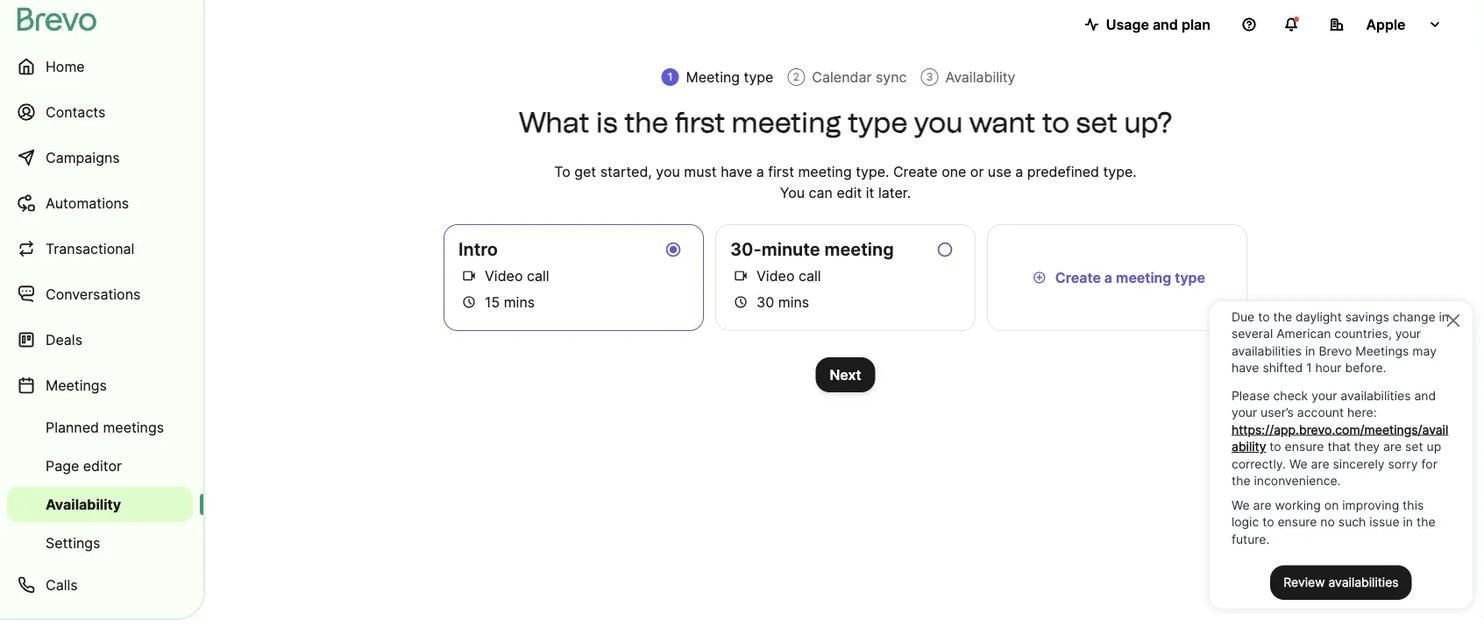 Task type: vqa. For each thing, say whether or not it's contained in the screenshot.
Active link
no



Task type: describe. For each thing, give the bounding box(es) containing it.
apple
[[1366, 16, 1406, 33]]

up?
[[1124, 106, 1172, 139]]

1 type. from the left
[[856, 163, 889, 180]]

you
[[780, 184, 805, 201]]

no color image containing add_circle_outline
[[1029, 267, 1050, 288]]

schedule for intro
[[462, 294, 476, 311]]

videocam video call for intro
[[462, 267, 549, 284]]

contacts
[[46, 103, 105, 121]]

edit
[[837, 184, 862, 201]]

planned meetings
[[46, 419, 164, 436]]

it
[[866, 184, 874, 201]]

calls link
[[7, 565, 193, 607]]

started,
[[600, 163, 652, 180]]

add_circle_outline
[[1032, 270, 1047, 286]]

home
[[46, 58, 85, 75]]

1 horizontal spatial a
[[1015, 163, 1023, 180]]

1 horizontal spatial type
[[848, 106, 908, 139]]

calls
[[46, 577, 78, 594]]

calendar
[[812, 68, 872, 85]]

call for intro
[[527, 267, 549, 284]]

no color image containing schedule
[[458, 292, 480, 313]]

videocam video call for 30-minute meeting
[[734, 267, 821, 284]]

next
[[830, 366, 861, 384]]

30-minute meeting
[[730, 239, 894, 260]]

usage
[[1106, 16, 1149, 33]]

2 type. from the left
[[1103, 163, 1137, 180]]

contacts link
[[7, 91, 193, 133]]

calendar sync
[[812, 68, 907, 85]]

2
[[793, 71, 799, 83]]

videocam for intro
[[462, 268, 476, 284]]

mins for intro
[[504, 294, 535, 311]]

1 vertical spatial create
[[1055, 269, 1101, 286]]

home link
[[7, 46, 193, 88]]

schedule 30 mins
[[734, 294, 809, 311]]

settings
[[46, 535, 100, 552]]

want
[[969, 106, 1036, 139]]

radio_button_checked
[[664, 239, 682, 260]]

conversations
[[46, 286, 141, 303]]

meetings
[[46, 377, 107, 394]]

0 vertical spatial first
[[675, 106, 725, 139]]

is
[[596, 106, 618, 139]]

settings link
[[7, 526, 193, 561]]

meeting type
[[686, 68, 773, 85]]

0 horizontal spatial type
[[744, 68, 773, 85]]

minute
[[762, 239, 820, 260]]

conversations link
[[7, 273, 193, 316]]

first inside "to get started, you must have a first meeting type. create one or use a predefined type. you can edit it later."
[[768, 163, 794, 180]]

usage and plan button
[[1071, 7, 1225, 42]]

page editor link
[[7, 449, 193, 484]]

to get started, you must have a first meeting type. create one or use a predefined type. you can edit it later.
[[554, 163, 1137, 201]]

2 vertical spatial type
[[1175, 269, 1205, 286]]

no color image containing radio_button_unchecked
[[934, 239, 955, 260]]

campaigns link
[[7, 137, 193, 179]]

schedule for 30-minute meeting
[[734, 294, 748, 311]]

2 horizontal spatial a
[[1104, 269, 1112, 286]]

0 horizontal spatial a
[[756, 163, 764, 180]]

add_circle_outline create a meeting type
[[1032, 269, 1205, 286]]

1
[[668, 71, 673, 83]]

the
[[624, 106, 668, 139]]



Task type: locate. For each thing, give the bounding box(es) containing it.
no color image containing schedule
[[730, 292, 751, 313]]

call
[[527, 267, 549, 284], [799, 267, 821, 284]]

0 vertical spatial no color image
[[934, 239, 955, 260]]

call down 30-minute meeting
[[799, 267, 821, 284]]

meeting inside "to get started, you must have a first meeting type. create one or use a predefined type. you can edit it later."
[[798, 163, 852, 180]]

create inside "to get started, you must have a first meeting type. create one or use a predefined type. you can edit it later."
[[893, 163, 938, 180]]

meetings
[[103, 419, 164, 436]]

no color image down "one"
[[934, 239, 955, 260]]

mins right 30
[[778, 294, 809, 311]]

planned meetings link
[[7, 410, 193, 445]]

create up later.
[[893, 163, 938, 180]]

1 horizontal spatial videocam
[[734, 268, 748, 284]]

1 mins from the left
[[504, 294, 535, 311]]

have
[[721, 163, 752, 180]]

video up the schedule 15 mins
[[485, 267, 523, 284]]

you inside "to get started, you must have a first meeting type. create one or use a predefined type. you can edit it later."
[[656, 163, 680, 180]]

15
[[485, 294, 500, 311]]

meeting
[[732, 106, 841, 139], [798, 163, 852, 180], [824, 239, 894, 260], [1116, 269, 1171, 286]]

no color image left 30
[[730, 292, 751, 313]]

0 horizontal spatial no color image
[[730, 292, 751, 313]]

0 horizontal spatial videocam video call
[[462, 267, 549, 284]]

first up you
[[768, 163, 794, 180]]

set
[[1076, 106, 1118, 139]]

next button
[[816, 358, 875, 393]]

no color image
[[934, 239, 955, 260], [730, 292, 751, 313]]

what is the first meeting type you want to set up?
[[518, 106, 1172, 139]]

0 horizontal spatial availability
[[46, 496, 121, 513]]

type. down set
[[1103, 163, 1137, 180]]

deals
[[46, 331, 82, 348]]

2 videocam video call from the left
[[734, 267, 821, 284]]

automations link
[[7, 182, 193, 224]]

videocam video call
[[462, 267, 549, 284], [734, 267, 821, 284]]

30
[[757, 294, 774, 311]]

availability down page editor
[[46, 496, 121, 513]]

meetings link
[[7, 365, 193, 407]]

no color image containing radio_button_checked
[[663, 239, 684, 260]]

1 schedule from the left
[[462, 294, 476, 311]]

videocam video call up the schedule 15 mins
[[462, 267, 549, 284]]

1 horizontal spatial you
[[914, 106, 963, 139]]

video for intro
[[485, 267, 523, 284]]

availability link
[[7, 487, 193, 522]]

intro
[[458, 239, 498, 260]]

automations
[[46, 195, 129, 212]]

videocam down intro
[[462, 268, 476, 284]]

1 horizontal spatial video
[[757, 267, 795, 284]]

a
[[756, 163, 764, 180], [1015, 163, 1023, 180], [1104, 269, 1112, 286]]

use
[[988, 163, 1011, 180]]

mins for 30-minute meeting
[[778, 294, 809, 311]]

0 horizontal spatial create
[[893, 163, 938, 180]]

to
[[1042, 106, 1070, 139]]

schedule inside the schedule 15 mins
[[462, 294, 476, 311]]

1 video from the left
[[485, 267, 523, 284]]

1 horizontal spatial videocam video call
[[734, 267, 821, 284]]

first
[[675, 106, 725, 139], [768, 163, 794, 180]]

availability up want
[[945, 68, 1016, 85]]

1 vertical spatial first
[[768, 163, 794, 180]]

1 horizontal spatial availability
[[945, 68, 1016, 85]]

2 call from the left
[[799, 267, 821, 284]]

0 horizontal spatial schedule
[[462, 294, 476, 311]]

a right use on the right top
[[1015, 163, 1023, 180]]

apple button
[[1316, 7, 1456, 42]]

one
[[942, 163, 966, 180]]

videocam down 30-
[[734, 268, 748, 284]]

what
[[518, 106, 589, 139]]

1 vertical spatial availability
[[46, 496, 121, 513]]

video for 30-minute meeting
[[757, 267, 795, 284]]

0 horizontal spatial videocam
[[462, 268, 476, 284]]

must
[[684, 163, 717, 180]]

call for 30-minute meeting
[[799, 267, 821, 284]]

editor
[[83, 458, 122, 475]]

videocam for 30-minute meeting
[[734, 268, 748, 284]]

campaigns
[[46, 149, 120, 166]]

create
[[893, 163, 938, 180], [1055, 269, 1101, 286]]

2 videocam from the left
[[734, 268, 748, 284]]

30-
[[730, 239, 762, 260]]

schedule left 15
[[462, 294, 476, 311]]

0 vertical spatial type
[[744, 68, 773, 85]]

mins right 15
[[504, 294, 535, 311]]

page editor
[[46, 458, 122, 475]]

1 call from the left
[[527, 267, 549, 284]]

1 vertical spatial no color image
[[730, 292, 751, 313]]

deals link
[[7, 319, 193, 361]]

usage and plan
[[1106, 16, 1211, 33]]

0 vertical spatial availability
[[945, 68, 1016, 85]]

video
[[485, 267, 523, 284], [757, 267, 795, 284]]

no color image
[[663, 239, 684, 260], [458, 266, 480, 287], [730, 266, 751, 287], [1029, 267, 1050, 288], [458, 292, 480, 313]]

transactional link
[[7, 228, 193, 270]]

2 schedule from the left
[[734, 294, 748, 311]]

to
[[554, 163, 570, 180]]

availability
[[945, 68, 1016, 85], [46, 496, 121, 513]]

1 horizontal spatial mins
[[778, 294, 809, 311]]

and
[[1153, 16, 1178, 33]]

0 horizontal spatial type.
[[856, 163, 889, 180]]

create right add_circle_outline
[[1055, 269, 1101, 286]]

schedule 15 mins
[[462, 294, 535, 311]]

schedule
[[462, 294, 476, 311], [734, 294, 748, 311]]

video up schedule 30 mins
[[757, 267, 795, 284]]

mins
[[504, 294, 535, 311], [778, 294, 809, 311]]

first down meeting
[[675, 106, 725, 139]]

type
[[744, 68, 773, 85], [848, 106, 908, 139], [1175, 269, 1205, 286]]

1 horizontal spatial schedule
[[734, 294, 748, 311]]

0 horizontal spatial you
[[656, 163, 680, 180]]

1 videocam from the left
[[462, 268, 476, 284]]

schedule left 30
[[734, 294, 748, 311]]

1 horizontal spatial no color image
[[934, 239, 955, 260]]

page
[[46, 458, 79, 475]]

you
[[914, 106, 963, 139], [656, 163, 680, 180]]

plan
[[1182, 16, 1211, 33]]

2 video from the left
[[757, 267, 795, 284]]

0 vertical spatial create
[[893, 163, 938, 180]]

1 horizontal spatial first
[[768, 163, 794, 180]]

1 vertical spatial type
[[848, 106, 908, 139]]

1 horizontal spatial type.
[[1103, 163, 1137, 180]]

videocam
[[462, 268, 476, 284], [734, 268, 748, 284]]

0 vertical spatial you
[[914, 106, 963, 139]]

videocam video call up schedule 30 mins
[[734, 267, 821, 284]]

type. up it
[[856, 163, 889, 180]]

predefined
[[1027, 163, 1099, 180]]

you down 3
[[914, 106, 963, 139]]

0 horizontal spatial first
[[675, 106, 725, 139]]

type.
[[856, 163, 889, 180], [1103, 163, 1137, 180]]

get
[[574, 163, 596, 180]]

1 vertical spatial you
[[656, 163, 680, 180]]

0 horizontal spatial mins
[[504, 294, 535, 311]]

2 mins from the left
[[778, 294, 809, 311]]

can
[[809, 184, 833, 201]]

a right have
[[756, 163, 764, 180]]

call up the schedule 15 mins
[[527, 267, 549, 284]]

planned
[[46, 419, 99, 436]]

meeting
[[686, 68, 740, 85]]

1 horizontal spatial create
[[1055, 269, 1101, 286]]

1 videocam video call from the left
[[462, 267, 549, 284]]

0 horizontal spatial call
[[527, 267, 549, 284]]

1 horizontal spatial call
[[799, 267, 821, 284]]

radio_button_unchecked
[[936, 239, 954, 260]]

3
[[926, 71, 933, 83]]

2 horizontal spatial type
[[1175, 269, 1205, 286]]

sync
[[876, 68, 907, 85]]

a right add_circle_outline
[[1104, 269, 1112, 286]]

you left must
[[656, 163, 680, 180]]

schedule inside schedule 30 mins
[[734, 294, 748, 311]]

later.
[[878, 184, 911, 201]]

transactional
[[46, 240, 134, 257]]

0 horizontal spatial video
[[485, 267, 523, 284]]

or
[[970, 163, 984, 180]]



